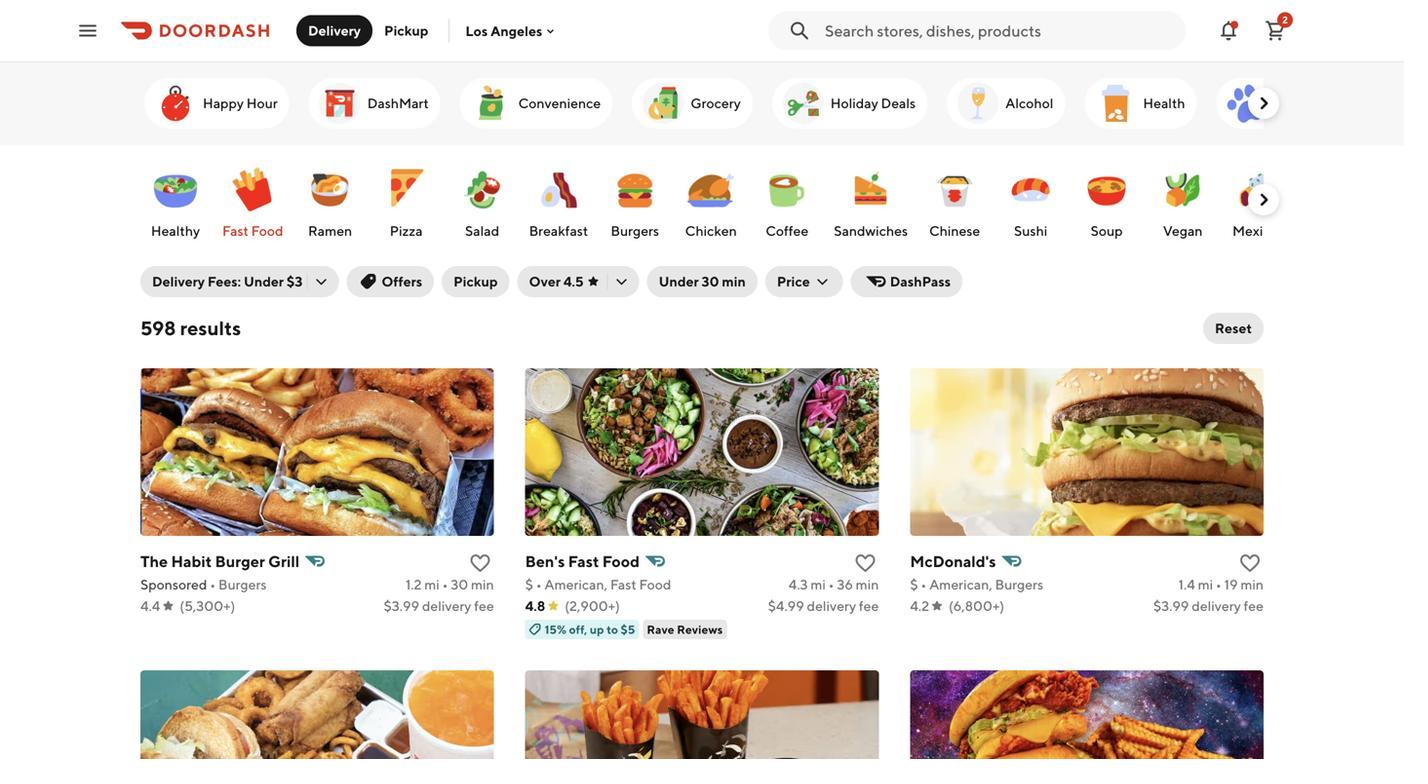 Task type: describe. For each thing, give the bounding box(es) containing it.
delivery fees: under $3
[[152, 274, 303, 290]]

breakfast
[[529, 223, 588, 239]]

min inside button
[[722, 274, 746, 290]]

under 30 min
[[659, 274, 746, 290]]

alcohol link
[[947, 78, 1065, 129]]

2
[[1283, 14, 1288, 25]]

ben's
[[525, 552, 565, 571]]

min for ben's fast food
[[856, 577, 879, 593]]

convenience
[[519, 95, 601, 111]]

offers button
[[347, 266, 434, 297]]

pets image
[[1224, 80, 1271, 127]]

0 horizontal spatial fast
[[222, 223, 249, 239]]

rave
[[647, 623, 675, 637]]

delivery for food
[[807, 598, 856, 614]]

1 horizontal spatial fast
[[568, 552, 599, 571]]

american, for ben's fast food
[[545, 577, 608, 593]]

mexican
[[1233, 223, 1286, 239]]

3 • from the left
[[536, 577, 542, 593]]

habit
[[171, 552, 212, 571]]

price
[[777, 274, 810, 290]]

healthy
[[151, 223, 200, 239]]

sandwiches
[[834, 223, 908, 239]]

Store search: begin typing to search for stores available on DoorDash text field
[[825, 20, 1174, 41]]

under 30 min button
[[647, 266, 758, 297]]

click to add this store to your saved list image for ben's fast food
[[854, 552, 877, 575]]

grill
[[268, 552, 300, 571]]

los angeles
[[466, 23, 543, 39]]

1.2
[[406, 577, 422, 593]]

mcdonald's
[[910, 552, 996, 571]]

sushi
[[1014, 223, 1048, 239]]

30 inside under 30 min button
[[702, 274, 719, 290]]

results
[[180, 317, 241, 340]]

deals
[[881, 95, 916, 111]]

over
[[529, 274, 561, 290]]

4.4
[[140, 598, 160, 614]]

(2,900+)
[[565, 598, 620, 614]]

2 button
[[1256, 11, 1295, 50]]

$3
[[287, 274, 303, 290]]

1.4 mi • 19 min
[[1179, 577, 1264, 593]]

$3.99 for mcdonald's
[[1154, 598, 1189, 614]]

(5,300+)
[[180, 598, 235, 614]]

2 horizontal spatial burgers
[[995, 577, 1044, 593]]

delivery for delivery
[[308, 22, 361, 39]]

health link
[[1085, 78, 1197, 129]]

fees:
[[208, 274, 241, 290]]

dashpass button
[[851, 266, 963, 297]]

1 horizontal spatial pickup button
[[442, 266, 510, 297]]

2 • from the left
[[442, 577, 448, 593]]

notification bell image
[[1217, 19, 1241, 42]]

alcohol
[[1006, 95, 1054, 111]]

next button of carousel image
[[1254, 94, 1274, 113]]

los
[[466, 23, 488, 39]]

1 horizontal spatial pickup
[[454, 274, 498, 290]]

health
[[1143, 95, 1185, 111]]

1.2 mi • 30 min
[[406, 577, 494, 593]]

(6,800+)
[[949, 598, 1005, 614]]

holiday deals link
[[772, 78, 928, 129]]

ramen
[[308, 223, 352, 239]]

1 items, open order cart image
[[1264, 19, 1287, 42]]

soup
[[1091, 223, 1123, 239]]

holiday deals image
[[780, 80, 827, 127]]

american, for mcdonald's
[[929, 577, 993, 593]]

2 vertical spatial food
[[639, 577, 671, 593]]

mi for burger
[[424, 577, 440, 593]]

4.3 mi • 36 min
[[789, 577, 879, 593]]

sponsored • burgers
[[140, 577, 267, 593]]

grocery
[[691, 95, 741, 111]]

5 • from the left
[[921, 577, 927, 593]]

reset
[[1215, 320, 1252, 336]]

open menu image
[[76, 19, 99, 42]]

$3.99 for the habit burger grill
[[384, 598, 419, 614]]

convenience image
[[468, 80, 515, 127]]

1 horizontal spatial burgers
[[611, 223, 659, 239]]

up
[[590, 623, 604, 637]]

$ • american, burgers
[[910, 577, 1044, 593]]



Task type: locate. For each thing, give the bounding box(es) containing it.
alcohol image
[[955, 80, 1002, 127]]

holiday
[[831, 95, 878, 111]]

3 mi from the left
[[1198, 577, 1213, 593]]

delivery
[[308, 22, 361, 39], [152, 274, 205, 290]]

1 • from the left
[[210, 577, 216, 593]]

mi right 4.3
[[811, 577, 826, 593]]

pickup button
[[373, 15, 440, 46], [442, 266, 510, 297]]

happy hour
[[203, 95, 278, 111]]

to
[[607, 623, 618, 637]]

next button of carousel image
[[1254, 190, 1274, 210]]

holiday deals
[[831, 95, 916, 111]]

delivery left fees:
[[152, 274, 205, 290]]

click to add this store to your saved list image
[[469, 552, 492, 575]]

2 horizontal spatial fast
[[610, 577, 637, 593]]

4.2
[[910, 598, 929, 614]]

food up $ • american, fast food
[[603, 552, 640, 571]]

fast food
[[222, 223, 283, 239]]

angeles
[[491, 23, 543, 39]]

0 horizontal spatial 30
[[451, 577, 468, 593]]

1 delivery from the left
[[422, 598, 471, 614]]

delivery down "1.4 mi • 19 min"
[[1192, 598, 1241, 614]]

under left $3
[[244, 274, 284, 290]]

15% off, up to $5
[[545, 623, 635, 637]]

1 horizontal spatial $
[[910, 577, 918, 593]]

15%
[[545, 623, 567, 637]]

0 horizontal spatial mi
[[424, 577, 440, 593]]

burgers down 'burger'
[[218, 577, 267, 593]]

0 horizontal spatial delivery
[[152, 274, 205, 290]]

1 horizontal spatial $3.99
[[1154, 598, 1189, 614]]

4.8
[[525, 598, 545, 614]]

sponsored
[[140, 577, 207, 593]]

grocery link
[[632, 78, 753, 129]]

0 vertical spatial pickup
[[384, 22, 429, 39]]

salad
[[465, 223, 499, 239]]

0 horizontal spatial fee
[[474, 598, 494, 614]]

american, down mcdonald's
[[929, 577, 993, 593]]

1 $3.99 from the left
[[384, 598, 419, 614]]

min
[[722, 274, 746, 290], [471, 577, 494, 593], [856, 577, 879, 593], [1241, 577, 1264, 593]]

$ for ben's fast food
[[525, 577, 533, 593]]

• right 1.2
[[442, 577, 448, 593]]

1 vertical spatial pickup
[[454, 274, 498, 290]]

mi right 1.4
[[1198, 577, 1213, 593]]

under
[[244, 274, 284, 290], [659, 274, 699, 290]]

happy hour image
[[152, 80, 199, 127]]

1 vertical spatial pickup button
[[442, 266, 510, 297]]

0 horizontal spatial pickup
[[384, 22, 429, 39]]

fast up delivery fees: under $3 on the top of the page
[[222, 223, 249, 239]]

mi right 1.2
[[424, 577, 440, 593]]

click to add this store to your saved list image up 4.3 mi • 36 min at the right of page
[[854, 552, 877, 575]]

$ • american, fast food
[[525, 577, 671, 593]]

0 horizontal spatial under
[[244, 274, 284, 290]]

1 horizontal spatial click to add this store to your saved list image
[[1239, 552, 1262, 575]]

min for the habit burger grill
[[471, 577, 494, 593]]

over 4.5 button
[[517, 266, 639, 297]]

0 horizontal spatial burgers
[[218, 577, 267, 593]]

2 click to add this store to your saved list image from the left
[[1239, 552, 1262, 575]]

1 $3.99 delivery fee from the left
[[384, 598, 494, 614]]

dashmart
[[367, 95, 429, 111]]

delivery up dashmart icon
[[308, 22, 361, 39]]

min down click to add this store to your saved list icon
[[471, 577, 494, 593]]

1 horizontal spatial delivery
[[308, 22, 361, 39]]

hour
[[247, 95, 278, 111]]

36
[[837, 577, 853, 593]]

3 fee from the left
[[1244, 598, 1264, 614]]

2 fee from the left
[[859, 598, 879, 614]]

coffee
[[766, 223, 809, 239]]

vegan
[[1163, 223, 1203, 239]]

0 horizontal spatial click to add this store to your saved list image
[[854, 552, 877, 575]]

2 horizontal spatial mi
[[1198, 577, 1213, 593]]

reviews
[[677, 623, 723, 637]]

$3.99 delivery fee for mcdonald's
[[1154, 598, 1264, 614]]

• up '(5,300+)'
[[210, 577, 216, 593]]

2 $ from the left
[[910, 577, 918, 593]]

pickup button down salad
[[442, 266, 510, 297]]

$4.99
[[768, 598, 804, 614]]

0 vertical spatial delivery
[[308, 22, 361, 39]]

$3.99 down 1.2
[[384, 598, 419, 614]]

under down chicken
[[659, 274, 699, 290]]

1 horizontal spatial delivery
[[807, 598, 856, 614]]

pickup
[[384, 22, 429, 39], [454, 274, 498, 290]]

6 • from the left
[[1216, 577, 1222, 593]]

$3.99 delivery fee
[[384, 598, 494, 614], [1154, 598, 1264, 614]]

offers
[[382, 274, 422, 290]]

4.5
[[564, 274, 584, 290]]

$ up 4.2
[[910, 577, 918, 593]]

1 vertical spatial delivery
[[152, 274, 205, 290]]

off,
[[569, 623, 587, 637]]

fast up (2,900+)
[[610, 577, 637, 593]]

dashmart image
[[317, 80, 364, 127]]

min right 19
[[1241, 577, 1264, 593]]

fee down the 1.2 mi • 30 min
[[474, 598, 494, 614]]

grocery image
[[640, 80, 687, 127]]

30
[[702, 274, 719, 290], [451, 577, 468, 593]]

$3.99 delivery fee down "1.4 mi • 19 min"
[[1154, 598, 1264, 614]]

0 vertical spatial 30
[[702, 274, 719, 290]]

delivery down 4.3 mi • 36 min at the right of page
[[807, 598, 856, 614]]

1 $ from the left
[[525, 577, 533, 593]]

0 horizontal spatial $
[[525, 577, 533, 593]]

mi
[[424, 577, 440, 593], [811, 577, 826, 593], [1198, 577, 1213, 593]]

0 horizontal spatial pickup button
[[373, 15, 440, 46]]

1 vertical spatial 30
[[451, 577, 468, 593]]

1 vertical spatial food
[[603, 552, 640, 571]]

30 right 1.2
[[451, 577, 468, 593]]

delivery for burger
[[422, 598, 471, 614]]

delivery inside button
[[308, 22, 361, 39]]

1 mi from the left
[[424, 577, 440, 593]]

598
[[140, 317, 176, 340]]

$ up 4.8
[[525, 577, 533, 593]]

1 horizontal spatial under
[[659, 274, 699, 290]]

pizza
[[390, 223, 423, 239]]

convenience link
[[460, 78, 613, 129]]

pickup down salad
[[454, 274, 498, 290]]

$ for mcdonald's
[[910, 577, 918, 593]]

1 vertical spatial fast
[[568, 552, 599, 571]]

min down chicken
[[722, 274, 746, 290]]

2 delivery from the left
[[807, 598, 856, 614]]

mi for food
[[811, 577, 826, 593]]

food up "rave"
[[639, 577, 671, 593]]

0 horizontal spatial $3.99
[[384, 598, 419, 614]]

4 • from the left
[[829, 577, 834, 593]]

happy hour link
[[144, 78, 289, 129]]

click to add this store to your saved list image
[[854, 552, 877, 575], [1239, 552, 1262, 575]]

fee for burger
[[474, 598, 494, 614]]

chicken
[[685, 223, 737, 239]]

4.3
[[789, 577, 808, 593]]

2 under from the left
[[659, 274, 699, 290]]

click to add this store to your saved list image up "1.4 mi • 19 min"
[[1239, 552, 1262, 575]]

the
[[140, 552, 168, 571]]

• left 19
[[1216, 577, 1222, 593]]

burgers up (6,800+)
[[995, 577, 1044, 593]]

• up 4.2
[[921, 577, 927, 593]]

delivery for delivery fees: under $3
[[152, 274, 205, 290]]

fast up $ • american, fast food
[[568, 552, 599, 571]]

fee down "1.4 mi • 19 min"
[[1244, 598, 1264, 614]]

health image
[[1093, 80, 1140, 127]]

1 click to add this store to your saved list image from the left
[[854, 552, 877, 575]]

click to add this store to your saved list image for mcdonald's
[[1239, 552, 1262, 575]]

1 horizontal spatial mi
[[811, 577, 826, 593]]

delivery down the 1.2 mi • 30 min
[[422, 598, 471, 614]]

0 horizontal spatial delivery
[[422, 598, 471, 614]]

delivery button
[[296, 15, 373, 46]]

fast
[[222, 223, 249, 239], [568, 552, 599, 571], [610, 577, 637, 593]]

• left 36
[[829, 577, 834, 593]]

1 under from the left
[[244, 274, 284, 290]]

1.4
[[1179, 577, 1195, 593]]

burger
[[215, 552, 265, 571]]

$3.99 delivery fee down the 1.2 mi • 30 min
[[384, 598, 494, 614]]

dashpass
[[890, 274, 951, 290]]

los angeles button
[[466, 23, 558, 39]]

over 4.5
[[529, 274, 584, 290]]

2 $3.99 from the left
[[1154, 598, 1189, 614]]

happy
[[203, 95, 244, 111]]

2 horizontal spatial fee
[[1244, 598, 1264, 614]]

under inside button
[[659, 274, 699, 290]]

american, down ben's fast food
[[545, 577, 608, 593]]

2 vertical spatial fast
[[610, 577, 637, 593]]

0 horizontal spatial $3.99 delivery fee
[[384, 598, 494, 614]]

$3.99 down 1.4
[[1154, 598, 1189, 614]]

ben's fast food
[[525, 552, 640, 571]]

reset button
[[1204, 313, 1264, 344]]

• up 4.8
[[536, 577, 542, 593]]

burgers left chicken
[[611, 223, 659, 239]]

pickup button left los
[[373, 15, 440, 46]]

•
[[210, 577, 216, 593], [442, 577, 448, 593], [536, 577, 542, 593], [829, 577, 834, 593], [921, 577, 927, 593], [1216, 577, 1222, 593]]

2 american, from the left
[[929, 577, 993, 593]]

the habit burger grill
[[140, 552, 300, 571]]

2 mi from the left
[[811, 577, 826, 593]]

pickup left los
[[384, 22, 429, 39]]

min for mcdonald's
[[1241, 577, 1264, 593]]

1 fee from the left
[[474, 598, 494, 614]]

1 horizontal spatial american,
[[929, 577, 993, 593]]

2 $3.99 delivery fee from the left
[[1154, 598, 1264, 614]]

fee for food
[[859, 598, 879, 614]]

0 vertical spatial pickup button
[[373, 15, 440, 46]]

delivery
[[422, 598, 471, 614], [807, 598, 856, 614], [1192, 598, 1241, 614]]

dashmart link
[[309, 78, 440, 129]]

1 american, from the left
[[545, 577, 608, 593]]

1 horizontal spatial $3.99 delivery fee
[[1154, 598, 1264, 614]]

$3.99 delivery fee for the habit burger grill
[[384, 598, 494, 614]]

food left ramen
[[251, 223, 283, 239]]

chinese
[[929, 223, 980, 239]]

1 horizontal spatial 30
[[702, 274, 719, 290]]

3 delivery from the left
[[1192, 598, 1241, 614]]

food
[[251, 223, 283, 239], [603, 552, 640, 571], [639, 577, 671, 593]]

0 vertical spatial food
[[251, 223, 283, 239]]

2 horizontal spatial delivery
[[1192, 598, 1241, 614]]

19
[[1225, 577, 1238, 593]]

$4.99 delivery fee
[[768, 598, 879, 614]]

american,
[[545, 577, 608, 593], [929, 577, 993, 593]]

598 results
[[140, 317, 241, 340]]

rave reviews
[[647, 623, 723, 637]]

0 horizontal spatial american,
[[545, 577, 608, 593]]

price button
[[765, 266, 843, 297]]

0 vertical spatial fast
[[222, 223, 249, 239]]

1 horizontal spatial fee
[[859, 598, 879, 614]]

$5
[[621, 623, 635, 637]]

min right 36
[[856, 577, 879, 593]]

30 down chicken
[[702, 274, 719, 290]]

$
[[525, 577, 533, 593], [910, 577, 918, 593]]

fee down 4.3 mi • 36 min at the right of page
[[859, 598, 879, 614]]



Task type: vqa. For each thing, say whether or not it's contained in the screenshot.
$ • Sandwiches, Lunch at left
no



